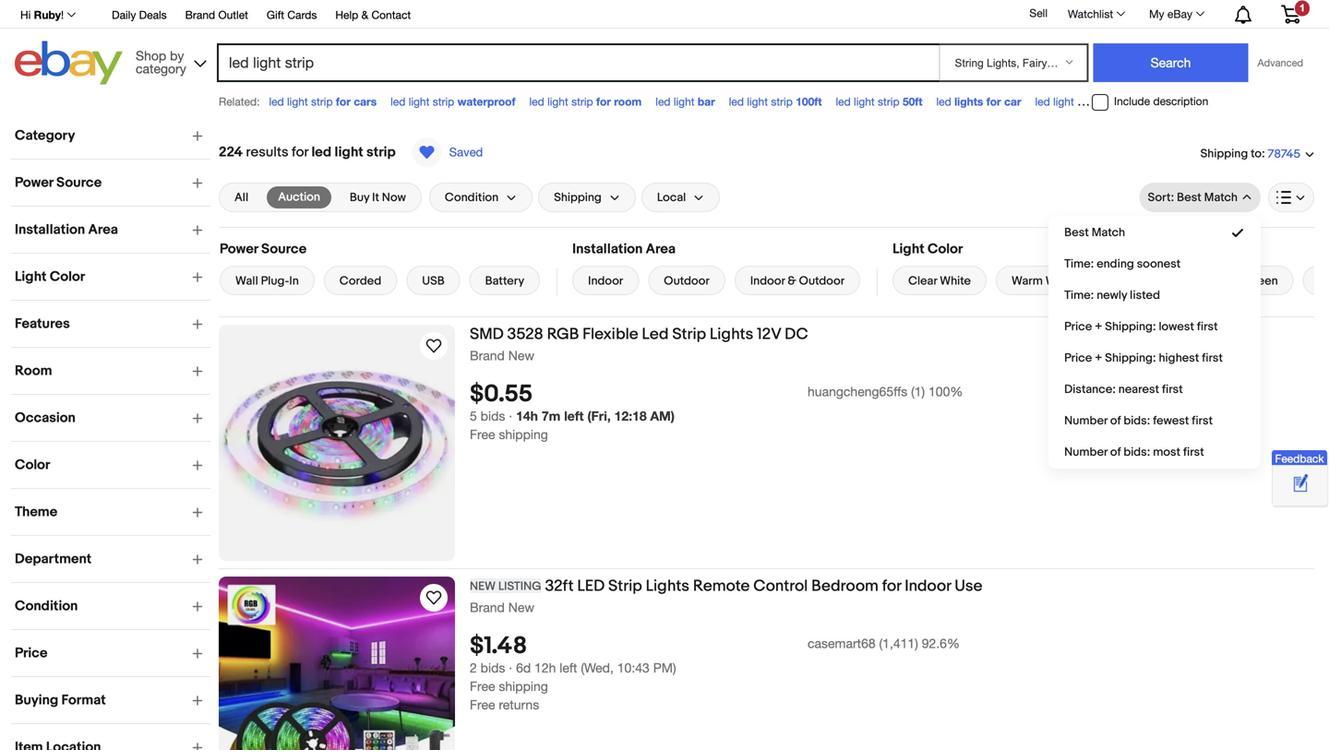 Task type: vqa. For each thing, say whether or not it's contained in the screenshot.
the Shipping:
yes



Task type: describe. For each thing, give the bounding box(es) containing it.
of for most
[[1111, 445, 1122, 460]]

watch 32ft led strip lights remote control bedroom for indoor use image
[[423, 587, 445, 610]]

1 vertical spatial new
[[470, 580, 496, 594]]

advanced
[[1258, 57, 1304, 69]]

100%
[[929, 384, 964, 400]]

gift
[[267, 8, 284, 21]]

advanced link
[[1249, 44, 1313, 81]]

casemart68
[[808, 637, 876, 652]]

light for led light strip 100ft
[[747, 95, 768, 108]]

control
[[754, 577, 808, 597]]

6d
[[516, 661, 531, 676]]

for inside new listing 32ft led strip lights remote control bedroom for indoor use brand new
[[883, 577, 902, 597]]

clear white link
[[893, 266, 987, 296]]

(fri,
[[588, 409, 611, 424]]

sort: best match
[[1149, 190, 1239, 205]]

1 horizontal spatial condition button
[[429, 183, 533, 212]]

3 free from the top
[[470, 698, 495, 713]]

time: for time: ending soonest
[[1065, 257, 1095, 271]]

7m
[[542, 409, 561, 424]]

strip for led light strip 50ft
[[878, 95, 900, 108]]

light for led light strip outdoor
[[1054, 95, 1075, 108]]

2
[[470, 661, 477, 676]]

feedback
[[1276, 452, 1325, 465]]

my ebay
[[1150, 7, 1193, 20]]

category
[[15, 127, 75, 144]]

100ft
[[796, 95, 822, 108]]

1 horizontal spatial power
[[220, 241, 258, 258]]

features button
[[15, 316, 211, 332]]

hi
[[20, 8, 31, 21]]

(wed,
[[581, 661, 614, 676]]

· for 14h
[[509, 409, 513, 424]]

led for led light strip waterproof
[[391, 95, 406, 108]]

my
[[1150, 7, 1165, 20]]

daily
[[112, 8, 136, 21]]

related:
[[219, 95, 260, 108]]

rgb
[[547, 325, 579, 344]]

remote
[[693, 577, 750, 597]]

white for clear white
[[940, 274, 972, 289]]

listing options selector. list view selected. image
[[1277, 190, 1307, 205]]

for left "room"
[[597, 95, 611, 108]]

light for led light strip 50ft
[[854, 95, 875, 108]]

category
[[136, 61, 186, 76]]

plug-
[[261, 274, 289, 289]]

number of bids: most first
[[1065, 445, 1205, 460]]

strip for led light strip outdoor
[[1078, 95, 1100, 108]]

sell
[[1030, 7, 1048, 20]]

0 vertical spatial installation
[[15, 222, 85, 238]]

0 vertical spatial power
[[15, 175, 53, 191]]

sell link
[[1022, 7, 1057, 20]]

first for most
[[1184, 445, 1205, 460]]

red
[[1118, 274, 1140, 289]]

cars
[[354, 95, 377, 108]]

occasion button
[[15, 410, 211, 427]]

1 outdoor from the left
[[664, 274, 710, 289]]

shipping for 14h
[[499, 427, 548, 443]]

time: newly listed link
[[1050, 280, 1261, 311]]

fewest
[[1154, 414, 1190, 428]]

new listing 32ft led strip lights remote control bedroom for indoor use brand new
[[470, 577, 983, 616]]

use
[[955, 577, 983, 597]]

led for led light strip for room
[[530, 95, 545, 108]]

nearest
[[1119, 383, 1160, 397]]

new inside "smd 3528 rgb flexible led strip lights 12v dc brand new"
[[509, 348, 535, 363]]

lights inside new listing 32ft led strip lights remote control bedroom for indoor use brand new
[[646, 577, 690, 597]]

price for price + shipping: highest first
[[1065, 351, 1093, 366]]

12h
[[535, 661, 556, 676]]

light for led light strip for cars
[[287, 95, 308, 108]]

price + shipping: highest first
[[1065, 351, 1224, 366]]

car
[[1005, 95, 1022, 108]]

main content containing $0.55
[[219, 118, 1330, 751]]

& for help
[[362, 8, 369, 21]]

deals
[[139, 8, 167, 21]]

strip for led light strip for room
[[572, 95, 594, 108]]

12v
[[757, 325, 782, 344]]

0 horizontal spatial power source
[[15, 175, 102, 191]]

led for led lights for car
[[937, 95, 952, 108]]

help
[[336, 8, 359, 21]]

5
[[470, 409, 477, 424]]

ebay
[[1168, 7, 1193, 20]]

left for 12h
[[560, 661, 578, 676]]

wall
[[236, 274, 258, 289]]

led for led light strip 100ft
[[729, 95, 744, 108]]

lights inside "smd 3528 rgb flexible led strip lights 12v dc brand new"
[[710, 325, 754, 344]]

battery
[[486, 274, 525, 289]]

32ft led strip lights remote control bedroom for indoor use heading
[[470, 577, 983, 597]]

Auction selected text field
[[278, 189, 320, 206]]

number for number of bids: fewest first
[[1065, 414, 1108, 428]]

usb link
[[407, 266, 461, 296]]

local button
[[642, 183, 721, 212]]

for left cars
[[336, 95, 351, 108]]

buying format
[[15, 693, 106, 709]]

corded
[[340, 274, 382, 289]]

in
[[289, 274, 299, 289]]

green
[[1245, 274, 1279, 289]]

results
[[246, 144, 289, 161]]

bids for 5
[[481, 409, 506, 424]]

for right results
[[292, 144, 309, 161]]

by
[[170, 48, 184, 63]]

bids for 2
[[481, 661, 506, 676]]

0 horizontal spatial light
[[15, 269, 47, 285]]

strip for led light strip waterproof
[[433, 95, 455, 108]]

strip inside new listing 32ft led strip lights remote control bedroom for indoor use brand new
[[609, 577, 643, 597]]

led
[[642, 325, 669, 344]]

corded link
[[324, 266, 397, 296]]

department button
[[15, 551, 211, 568]]

buy it now link
[[339, 187, 417, 209]]

huangcheng65ffs (1) 100% 5 bids · 14h 7m left (fri, 12:18 am) free shipping
[[470, 384, 964, 443]]

0 horizontal spatial source
[[56, 175, 102, 191]]

indoor for indoor
[[588, 274, 624, 289]]

time: for time: newly listed
[[1065, 288, 1095, 303]]

led for led light bar
[[656, 95, 671, 108]]

shipping: for highest
[[1106, 351, 1157, 366]]

0 vertical spatial condition
[[445, 190, 499, 205]]

+ for price + shipping: lowest first
[[1095, 320, 1103, 334]]

format
[[61, 693, 106, 709]]

price + shipping: lowest first link
[[1050, 311, 1261, 343]]

ending
[[1097, 257, 1135, 271]]

& for indoor
[[788, 274, 797, 289]]

installation area button
[[15, 222, 211, 238]]

price button
[[15, 646, 211, 662]]

0 vertical spatial light color
[[893, 241, 964, 258]]

to
[[1252, 147, 1263, 161]]

12:18
[[615, 409, 647, 424]]

32ft led strip lights remote control bedroom for indoor use image
[[219, 577, 455, 751]]

shipping for 6d
[[499, 679, 548, 695]]

+ for price + shipping: highest first
[[1095, 351, 1103, 366]]

0 horizontal spatial best
[[1065, 226, 1090, 240]]

2 vertical spatial new
[[509, 600, 535, 616]]

3528
[[508, 325, 544, 344]]

led light strip for room
[[530, 95, 642, 108]]

led for led light strip for cars
[[269, 95, 284, 108]]

match inside best match link
[[1092, 226, 1126, 240]]

watchlist
[[1069, 7, 1114, 20]]

92.6%
[[922, 637, 960, 652]]

department
[[15, 551, 92, 568]]

shipping for shipping to : 78745
[[1201, 147, 1249, 161]]

brand inside "smd 3528 rgb flexible led strip lights 12v dc brand new"
[[470, 348, 505, 363]]

led light strip 50ft
[[836, 95, 923, 108]]

indoor link
[[573, 266, 639, 296]]

1 vertical spatial condition button
[[15, 598, 211, 615]]



Task type: locate. For each thing, give the bounding box(es) containing it.
source down category dropdown button
[[56, 175, 102, 191]]

2 shipping: from the top
[[1106, 351, 1157, 366]]

local
[[657, 190, 686, 205]]

power source down category
[[15, 175, 102, 191]]

led right waterproof
[[530, 95, 545, 108]]

waterproof
[[458, 95, 516, 108]]

shipping inside huangcheng65ffs (1) 100% 5 bids · 14h 7m left (fri, 12:18 am) free shipping
[[499, 427, 548, 443]]

2 shipping from the top
[[499, 679, 548, 695]]

light color button
[[15, 269, 211, 285]]

number for number of bids: most first
[[1065, 445, 1108, 460]]

Search for anything text field
[[220, 45, 936, 80]]

0 vertical spatial bids
[[481, 409, 506, 424]]

smd 3528 rgb flexible led strip lights 12v dc brand new
[[470, 325, 809, 363]]

1 horizontal spatial power source
[[220, 241, 307, 258]]

bids right the 2
[[481, 661, 506, 676]]

1 vertical spatial time:
[[1065, 288, 1095, 303]]

bids right 5
[[481, 409, 506, 424]]

first up fewest
[[1163, 383, 1184, 397]]

1 vertical spatial free
[[470, 679, 495, 695]]

none submit inside shop by category banner
[[1094, 43, 1249, 82]]

outdoor up the led
[[664, 274, 710, 289]]

1 vertical spatial bids:
[[1124, 445, 1151, 460]]

white for warm white
[[1046, 274, 1077, 289]]

shipping: for lowest
[[1106, 320, 1157, 334]]

clear
[[909, 274, 938, 289]]

first for highest
[[1203, 351, 1224, 366]]

light left 50ft on the right of the page
[[854, 95, 875, 108]]

0 horizontal spatial indoor
[[588, 274, 624, 289]]

0 vertical spatial price
[[1065, 320, 1093, 334]]

match down shipping to : 78745
[[1205, 190, 1239, 205]]

best match link
[[1050, 217, 1261, 248]]

battery link
[[470, 266, 540, 296]]

free for 2
[[470, 679, 495, 695]]

2 free from the top
[[470, 679, 495, 695]]

wall plug-in link
[[220, 266, 315, 296]]

condition button down 'department' dropdown button
[[15, 598, 211, 615]]

led right 100ft
[[836, 95, 851, 108]]

price for price
[[15, 646, 48, 662]]

led for led light strip outdoor
[[1036, 95, 1051, 108]]

first right lowest
[[1198, 320, 1219, 334]]

78745
[[1269, 147, 1301, 162]]

daily deals link
[[112, 6, 167, 26]]

smd 3528 rgb flexible led strip lights 12v dc image
[[219, 325, 455, 562]]

shop by category banner
[[10, 0, 1315, 90]]

light right cars
[[409, 95, 430, 108]]

0 vertical spatial match
[[1205, 190, 1239, 205]]

0 horizontal spatial condition button
[[15, 598, 211, 615]]

it
[[372, 190, 380, 205]]

1 horizontal spatial source
[[261, 241, 307, 258]]

led right bar
[[729, 95, 744, 108]]

smd
[[470, 325, 504, 344]]

indoor left use
[[905, 577, 952, 597]]

& up dc on the top right
[[788, 274, 797, 289]]

led right cars
[[391, 95, 406, 108]]

price inside price + shipping: lowest first link
[[1065, 320, 1093, 334]]

· for 6d
[[509, 661, 513, 676]]

0 vertical spatial best
[[1178, 190, 1202, 205]]

new down listing
[[509, 600, 535, 616]]

0 horizontal spatial lights
[[646, 577, 690, 597]]

include description
[[1115, 95, 1209, 108]]

green link
[[1229, 266, 1295, 296]]

led inside main content
[[312, 144, 332, 161]]

new left listing
[[470, 580, 496, 594]]

0 horizontal spatial &
[[362, 8, 369, 21]]

light up the clear
[[893, 241, 925, 258]]

1 · from the top
[[509, 409, 513, 424]]

1 number from the top
[[1065, 414, 1108, 428]]

1 vertical spatial lights
[[646, 577, 690, 597]]

2 outdoor from the left
[[799, 274, 845, 289]]

category button
[[15, 127, 211, 144]]

strip for led light strip 100ft
[[771, 95, 793, 108]]

1 horizontal spatial outdoor
[[799, 274, 845, 289]]

price down 'time: newly listed'
[[1065, 320, 1093, 334]]

price for price + shipping: lowest first
[[1065, 320, 1093, 334]]

free down 5
[[470, 427, 495, 443]]

number of bids: fewest first
[[1065, 414, 1214, 428]]

strip down search for anything text box
[[572, 95, 594, 108]]

of down the distance: nearest first
[[1111, 414, 1122, 428]]

time: ending soonest link
[[1050, 248, 1261, 280]]

light inside main content
[[335, 144, 364, 161]]

2 white from the left
[[1046, 274, 1077, 289]]

1 vertical spatial left
[[560, 661, 578, 676]]

power
[[15, 175, 53, 191], [220, 241, 258, 258]]

first right highest
[[1203, 351, 1224, 366]]

1 vertical spatial power
[[220, 241, 258, 258]]

smd 3528 rgb flexible led strip lights 12v dc link
[[470, 325, 1315, 348]]

1 horizontal spatial light color
[[893, 241, 964, 258]]

left inside huangcheng65ffs (1) 100% 5 bids · 14h 7m left (fri, 12:18 am) free shipping
[[564, 409, 584, 424]]

1 vertical spatial shipping
[[554, 190, 602, 205]]

area up the outdoor link
[[646, 241, 676, 258]]

indoor inside 'link'
[[588, 274, 624, 289]]

0 horizontal spatial installation area
[[15, 222, 118, 238]]

saved button
[[407, 137, 489, 168]]

1 horizontal spatial condition
[[445, 190, 499, 205]]

light color up the clear
[[893, 241, 964, 258]]

1 + from the top
[[1095, 320, 1103, 334]]

2 number from the top
[[1065, 445, 1108, 460]]

condition down department
[[15, 598, 78, 615]]

returns
[[499, 698, 540, 713]]

1 horizontal spatial shipping
[[1201, 147, 1249, 161]]

bids: for most
[[1124, 445, 1151, 460]]

0 horizontal spatial white
[[940, 274, 972, 289]]

0 horizontal spatial light color
[[15, 269, 85, 285]]

bids: down nearest
[[1124, 414, 1151, 428]]

usb
[[422, 274, 445, 289]]

+ up distance:
[[1095, 351, 1103, 366]]

white right the clear
[[940, 274, 972, 289]]

1 vertical spatial light color
[[15, 269, 85, 285]]

condition button down saved at the left of the page
[[429, 183, 533, 212]]

1 vertical spatial condition
[[15, 598, 78, 615]]

1 horizontal spatial match
[[1205, 190, 1239, 205]]

for left "car"
[[987, 95, 1002, 108]]

1 vertical spatial color
[[50, 269, 85, 285]]

2 vertical spatial color
[[15, 457, 50, 474]]

0 vertical spatial color
[[928, 241, 964, 258]]

0 vertical spatial condition button
[[429, 183, 533, 212]]

bids
[[481, 409, 506, 424], [481, 661, 506, 676]]

lights
[[710, 325, 754, 344], [646, 577, 690, 597]]

1 white from the left
[[940, 274, 972, 289]]

1 vertical spatial shipping
[[499, 679, 548, 695]]

strip inside "smd 3528 rgb flexible led strip lights 12v dc brand new"
[[673, 325, 707, 344]]

shop
[[136, 48, 166, 63]]

lowest
[[1160, 320, 1195, 334]]

outdoor inside the indoor & outdoor link
[[799, 274, 845, 289]]

led right related:
[[269, 95, 284, 108]]

of down number of bids: fewest first
[[1111, 445, 1122, 460]]

1 horizontal spatial lights
[[710, 325, 754, 344]]

·
[[509, 409, 513, 424], [509, 661, 513, 676]]

strip left cars
[[311, 95, 333, 108]]

watch smd 3528 rgb flexible led strip lights 12v dc image
[[423, 335, 445, 357]]

all
[[235, 190, 249, 205]]

1 vertical spatial number
[[1065, 445, 1108, 460]]

first for fewest
[[1193, 414, 1214, 428]]

· inside 'casemart68 (1,411) 92.6% 2 bids · 6d 12h left (wed, 10:43 pm) free shipping free returns'
[[509, 661, 513, 676]]

led lights for car
[[937, 95, 1022, 108]]

1 vertical spatial bids
[[481, 661, 506, 676]]

0 horizontal spatial outdoor
[[664, 274, 710, 289]]

1 shipping from the top
[[499, 427, 548, 443]]

brand down listing
[[470, 600, 505, 616]]

first right fewest
[[1193, 414, 1214, 428]]

hi ruby !
[[20, 8, 64, 21]]

2 bids from the top
[[481, 661, 506, 676]]

brand inside account navigation
[[185, 8, 215, 21]]

color up theme
[[15, 457, 50, 474]]

0 vertical spatial area
[[88, 222, 118, 238]]

match inside sort: best match dropdown button
[[1205, 190, 1239, 205]]

best
[[1178, 190, 1202, 205], [1065, 226, 1090, 240]]

new down 3528
[[509, 348, 535, 363]]

0 horizontal spatial condition
[[15, 598, 78, 615]]

number down number of bids: fewest first
[[1065, 445, 1108, 460]]

source
[[56, 175, 102, 191], [261, 241, 307, 258]]

2 vertical spatial brand
[[470, 600, 505, 616]]

2 + from the top
[[1095, 351, 1103, 366]]

smd 3528 rgb flexible led strip lights 12v dc heading
[[470, 325, 809, 344]]

1 vertical spatial power source
[[220, 241, 307, 258]]

led left lights
[[937, 95, 952, 108]]

1 link
[[1271, 0, 1312, 27]]

light left bar
[[674, 95, 695, 108]]

led
[[269, 95, 284, 108], [391, 95, 406, 108], [530, 95, 545, 108], [656, 95, 671, 108], [729, 95, 744, 108], [836, 95, 851, 108], [937, 95, 952, 108], [1036, 95, 1051, 108], [312, 144, 332, 161]]

0 vertical spatial new
[[509, 348, 535, 363]]

power source up "wall plug-in" 'link' on the top left of the page
[[220, 241, 307, 258]]

best up time: ending soonest
[[1065, 226, 1090, 240]]

indoor up flexible
[[588, 274, 624, 289]]

· left 6d
[[509, 661, 513, 676]]

strip for led light strip for cars
[[311, 95, 333, 108]]

led right "car"
[[1036, 95, 1051, 108]]

1 horizontal spatial light
[[893, 241, 925, 258]]

led light strip 100ft
[[729, 95, 822, 108]]

1 vertical spatial +
[[1095, 351, 1103, 366]]

2 horizontal spatial indoor
[[905, 577, 952, 597]]

number
[[1065, 414, 1108, 428], [1065, 445, 1108, 460]]

2 vertical spatial price
[[15, 646, 48, 662]]

led for led light strip 50ft
[[836, 95, 851, 108]]

left for 7m
[[564, 409, 584, 424]]

strip left outdoor
[[1078, 95, 1100, 108]]

1 time: from the top
[[1065, 257, 1095, 271]]

1 horizontal spatial strip
[[673, 325, 707, 344]]

1 bids: from the top
[[1124, 414, 1151, 428]]

best right "sort:"
[[1178, 190, 1202, 205]]

left right 12h at the bottom of page
[[560, 661, 578, 676]]

shipping for shipping
[[554, 190, 602, 205]]

number of bids: most first link
[[1050, 437, 1261, 468]]

0 vertical spatial shipping:
[[1106, 320, 1157, 334]]

shipping: up price + shipping: highest first
[[1106, 320, 1157, 334]]

light for led light strip for room
[[548, 95, 569, 108]]

gift cards
[[267, 8, 317, 21]]

outdoor
[[664, 274, 710, 289], [799, 274, 845, 289]]

1 vertical spatial ·
[[509, 661, 513, 676]]

2 bids: from the top
[[1124, 445, 1151, 460]]

1 of from the top
[[1111, 414, 1122, 428]]

0 vertical spatial installation area
[[15, 222, 118, 238]]

best inside dropdown button
[[1178, 190, 1202, 205]]

color up the clear white link
[[928, 241, 964, 258]]

light color up features at the top left of page
[[15, 269, 85, 285]]

free
[[470, 427, 495, 443], [470, 679, 495, 695], [470, 698, 495, 713]]

14h
[[516, 409, 538, 424]]

time: inside time: ending soonest link
[[1065, 257, 1095, 271]]

light
[[893, 241, 925, 258], [15, 269, 47, 285]]

light right "car"
[[1054, 95, 1075, 108]]

0 horizontal spatial match
[[1092, 226, 1126, 240]]

indoor inside new listing 32ft led strip lights remote control bedroom for indoor use brand new
[[905, 577, 952, 597]]

led up auction
[[312, 144, 332, 161]]

light down search for anything text box
[[548, 95, 569, 108]]

color up features at the top left of page
[[50, 269, 85, 285]]

1 horizontal spatial indoor
[[751, 274, 785, 289]]

1 vertical spatial strip
[[609, 577, 643, 597]]

0 vertical spatial brand
[[185, 8, 215, 21]]

brand outlet
[[185, 8, 248, 21]]

· left 14h
[[509, 409, 513, 424]]

time: left newly
[[1065, 288, 1095, 303]]

!
[[61, 8, 64, 21]]

listed
[[1131, 288, 1161, 303]]

bids: for fewest
[[1124, 414, 1151, 428]]

shipping inside 'dropdown button'
[[554, 190, 602, 205]]

light for led light bar
[[674, 95, 695, 108]]

1 horizontal spatial installation
[[573, 241, 643, 258]]

+ down newly
[[1095, 320, 1103, 334]]

(1,411)
[[880, 637, 919, 652]]

free left returns
[[470, 698, 495, 713]]

free for 5
[[470, 427, 495, 443]]

outdoor up dc on the top right
[[799, 274, 845, 289]]

brand down the smd
[[470, 348, 505, 363]]

cards
[[288, 8, 317, 21]]

sort: best match button
[[1140, 183, 1262, 212]]

strip right the led
[[673, 325, 707, 344]]

0 vertical spatial source
[[56, 175, 102, 191]]

help & contact link
[[336, 6, 411, 26]]

1 free from the top
[[470, 427, 495, 443]]

ruby
[[34, 8, 61, 21]]

1 vertical spatial shipping:
[[1106, 351, 1157, 366]]

number of bids: fewest first link
[[1050, 405, 1261, 437]]

1 vertical spatial installation
[[573, 241, 643, 258]]

0 vertical spatial power source
[[15, 175, 102, 191]]

0 vertical spatial time:
[[1065, 257, 1095, 271]]

bids inside huangcheng65ffs (1) 100% 5 bids · 14h 7m left (fri, 12:18 am) free shipping
[[481, 409, 506, 424]]

1 horizontal spatial area
[[646, 241, 676, 258]]

best match
[[1065, 226, 1126, 240]]

shipping inside shipping to : 78745
[[1201, 147, 1249, 161]]

strip left waterproof
[[433, 95, 455, 108]]

2 · from the top
[[509, 661, 513, 676]]

bedroom
[[812, 577, 879, 597]]

light up buy
[[335, 144, 364, 161]]

condition button
[[429, 183, 533, 212], [15, 598, 211, 615]]

32ft
[[545, 577, 574, 597]]

first for lowest
[[1198, 320, 1219, 334]]

1 vertical spatial best
[[1065, 226, 1090, 240]]

shipping down 14h
[[499, 427, 548, 443]]

price up distance:
[[1065, 351, 1093, 366]]

listing
[[499, 580, 542, 594]]

indoor up the 12v
[[751, 274, 785, 289]]

0 horizontal spatial shipping
[[554, 190, 602, 205]]

indoor for indoor & outdoor
[[751, 274, 785, 289]]

light
[[287, 95, 308, 108], [409, 95, 430, 108], [548, 95, 569, 108], [674, 95, 695, 108], [747, 95, 768, 108], [854, 95, 875, 108], [1054, 95, 1075, 108], [335, 144, 364, 161]]

50ft
[[903, 95, 923, 108]]

0 horizontal spatial installation
[[15, 222, 85, 238]]

0 vertical spatial lights
[[710, 325, 754, 344]]

light up '224 results for led light strip'
[[287, 95, 308, 108]]

0 vertical spatial &
[[362, 8, 369, 21]]

0 vertical spatial of
[[1111, 414, 1122, 428]]

installation area up light color dropdown button
[[15, 222, 118, 238]]

1 vertical spatial match
[[1092, 226, 1126, 240]]

brand
[[185, 8, 215, 21], [470, 348, 505, 363], [470, 600, 505, 616]]

number down distance:
[[1065, 414, 1108, 428]]

installation up light color dropdown button
[[15, 222, 85, 238]]

main content
[[219, 118, 1330, 751]]

0 vertical spatial free
[[470, 427, 495, 443]]

source up plug-
[[261, 241, 307, 258]]

for right bedroom
[[883, 577, 902, 597]]

power down category
[[15, 175, 53, 191]]

power up wall
[[220, 241, 258, 258]]

2 vertical spatial free
[[470, 698, 495, 713]]

& inside account navigation
[[362, 8, 369, 21]]

0 vertical spatial strip
[[673, 325, 707, 344]]

10:43
[[618, 661, 650, 676]]

shipping: up the distance: nearest first
[[1106, 351, 1157, 366]]

left right 7m on the left of page
[[564, 409, 584, 424]]

0 horizontal spatial power
[[15, 175, 53, 191]]

strip up buy it now 'link' at the left
[[367, 144, 396, 161]]

0 horizontal spatial area
[[88, 222, 118, 238]]

distance: nearest first
[[1065, 383, 1184, 397]]

time: down the best match
[[1065, 257, 1095, 271]]

1 vertical spatial light
[[15, 269, 47, 285]]

lights
[[955, 95, 984, 108]]

white right the "warm" at top
[[1046, 274, 1077, 289]]

brand inside new listing 32ft led strip lights remote control bedroom for indoor use brand new
[[470, 600, 505, 616]]

shipping left to
[[1201, 147, 1249, 161]]

shipping down 6d
[[499, 679, 548, 695]]

light up features at the top left of page
[[15, 269, 47, 285]]

condition down saved at the left of the page
[[445, 190, 499, 205]]

area
[[88, 222, 118, 238], [646, 241, 676, 258]]

installation area up "indoor" 'link'
[[573, 241, 676, 258]]

time: inside time: newly listed link
[[1065, 288, 1095, 303]]

0 vertical spatial number
[[1065, 414, 1108, 428]]

distance:
[[1065, 383, 1117, 397]]

1 horizontal spatial installation area
[[573, 241, 676, 258]]

0 vertical spatial left
[[564, 409, 584, 424]]

light color
[[893, 241, 964, 258], [15, 269, 85, 285]]

of for fewest
[[1111, 414, 1122, 428]]

1 vertical spatial price
[[1065, 351, 1093, 366]]

1 vertical spatial brand
[[470, 348, 505, 363]]

strip
[[311, 95, 333, 108], [433, 95, 455, 108], [572, 95, 594, 108], [771, 95, 793, 108], [878, 95, 900, 108], [1078, 95, 1100, 108], [367, 144, 396, 161]]

price up the 'buying'
[[15, 646, 48, 662]]

1 horizontal spatial &
[[788, 274, 797, 289]]

shipping inside 'casemart68 (1,411) 92.6% 2 bids · 6d 12h left (wed, 10:43 pm) free shipping free returns'
[[499, 679, 548, 695]]

first right most
[[1184, 445, 1205, 460]]

$1.48
[[470, 633, 527, 661]]

1 bids from the top
[[481, 409, 506, 424]]

light for led light strip waterproof
[[409, 95, 430, 108]]

1 shipping: from the top
[[1106, 320, 1157, 334]]

2 time: from the top
[[1065, 288, 1095, 303]]

lights left the 12v
[[710, 325, 754, 344]]

brand outlet link
[[185, 6, 248, 26]]

dc
[[785, 325, 809, 344]]

0 vertical spatial bids:
[[1124, 414, 1151, 428]]

1 horizontal spatial best
[[1178, 190, 1202, 205]]

1 vertical spatial source
[[261, 241, 307, 258]]

huangcheng65ffs
[[808, 384, 908, 400]]

0 vertical spatial shipping
[[1201, 147, 1249, 161]]

0 vertical spatial shipping
[[499, 427, 548, 443]]

0 vertical spatial light
[[893, 241, 925, 258]]

224
[[219, 144, 243, 161]]

watchlist link
[[1058, 3, 1134, 25]]

area up light color dropdown button
[[88, 222, 118, 238]]

installation up "indoor" 'link'
[[573, 241, 643, 258]]

match
[[1205, 190, 1239, 205], [1092, 226, 1126, 240]]

shipping:
[[1106, 320, 1157, 334], [1106, 351, 1157, 366]]

1 horizontal spatial white
[[1046, 274, 1077, 289]]

1 vertical spatial area
[[646, 241, 676, 258]]

left inside 'casemart68 (1,411) 92.6% 2 bids · 6d 12h left (wed, 10:43 pm) free shipping free returns'
[[560, 661, 578, 676]]

bids: left most
[[1124, 445, 1151, 460]]

daily deals
[[112, 8, 167, 21]]

+
[[1095, 320, 1103, 334], [1095, 351, 1103, 366]]

light right bar
[[747, 95, 768, 108]]

lights left 'remote'
[[646, 577, 690, 597]]

None submit
[[1094, 43, 1249, 82]]

account navigation
[[10, 0, 1315, 29]]

bids inside 'casemart68 (1,411) 92.6% 2 bids · 6d 12h left (wed, 10:43 pm) free shipping free returns'
[[481, 661, 506, 676]]

2 of from the top
[[1111, 445, 1122, 460]]

free inside huangcheng65ffs (1) 100% 5 bids · 14h 7m left (fri, 12:18 am) free shipping
[[470, 427, 495, 443]]

1 vertical spatial of
[[1111, 445, 1122, 460]]

strip right led
[[609, 577, 643, 597]]

time: ending soonest
[[1065, 257, 1182, 271]]

· inside huangcheng65ffs (1) 100% 5 bids · 14h 7m left (fri, 12:18 am) free shipping
[[509, 409, 513, 424]]



